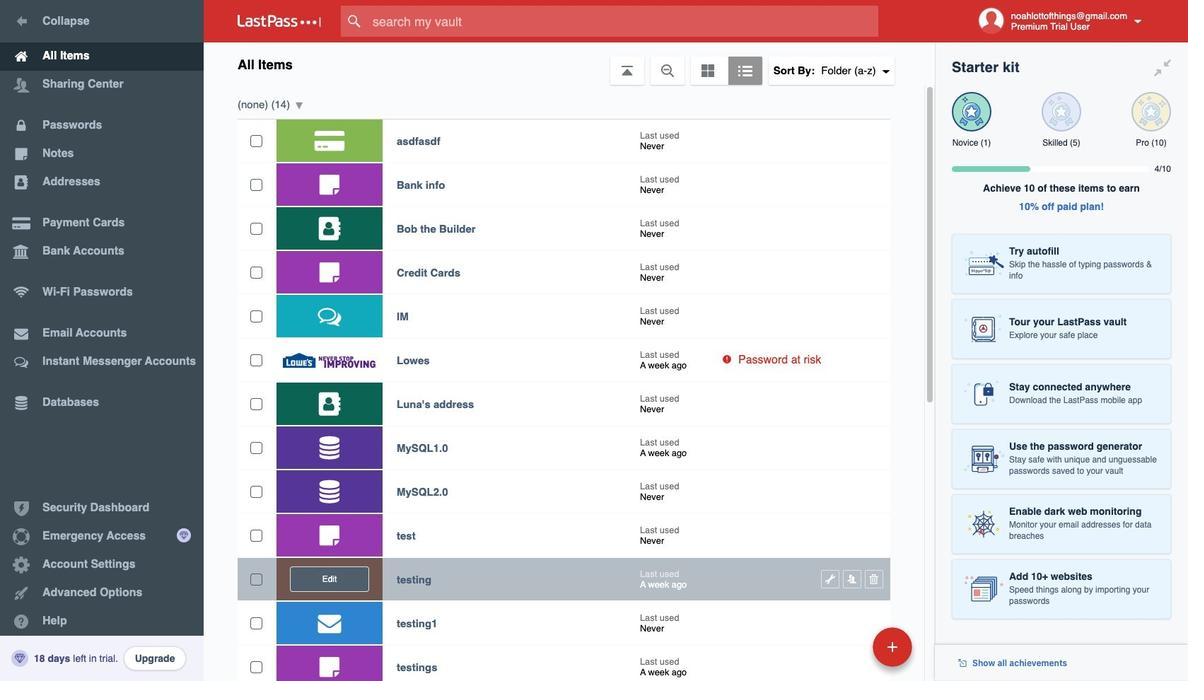 Task type: locate. For each thing, give the bounding box(es) containing it.
main navigation navigation
[[0, 0, 204, 681]]

new item navigation
[[776, 623, 921, 681]]

Search search field
[[341, 6, 906, 37]]

new item element
[[776, 627, 918, 667]]

vault options navigation
[[204, 42, 935, 85]]



Task type: describe. For each thing, give the bounding box(es) containing it.
search my vault text field
[[341, 6, 906, 37]]

lastpass image
[[238, 15, 321, 28]]



